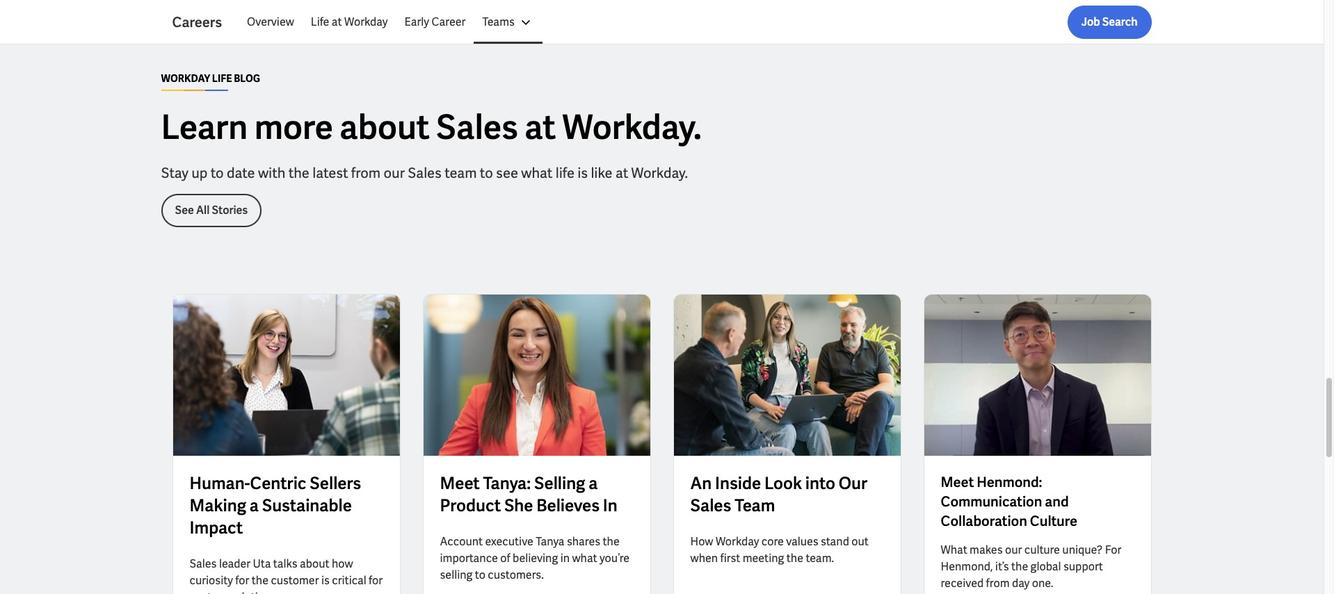 Task type: locate. For each thing, give the bounding box(es) containing it.
selling
[[440, 569, 473, 583]]

1 horizontal spatial life
[[311, 15, 329, 29]]

life right overview
[[311, 15, 329, 29]]

impact
[[190, 518, 243, 539]]

2 horizontal spatial at
[[615, 164, 628, 182]]

meet inside meet tanya: selling a product she believes in
[[440, 473, 480, 495]]

1 read the workday life blog image from the left
[[173, 295, 400, 457]]

a right selling
[[589, 473, 598, 495]]

meet for meet tanya: selling a product she believes in
[[440, 473, 480, 495]]

centric
[[250, 473, 306, 495]]

a down 'centric'
[[250, 496, 259, 517]]

life at workday
[[311, 15, 388, 29]]

2 for from the left
[[369, 574, 383, 589]]

what down shares
[[572, 552, 597, 566]]

1 vertical spatial at
[[525, 106, 556, 149]]

life
[[311, 15, 329, 29], [212, 72, 232, 85]]

see
[[496, 164, 518, 182]]

1 horizontal spatial meet
[[941, 474, 974, 492]]

0 horizontal spatial meet
[[440, 473, 480, 495]]

like
[[591, 164, 613, 182]]

1 vertical spatial our
[[1005, 544, 1022, 558]]

values
[[786, 535, 818, 550]]

workday up first
[[716, 535, 759, 550]]

our up it's
[[1005, 544, 1022, 558]]

early career link
[[396, 6, 474, 39]]

core
[[761, 535, 784, 550]]

communication
[[941, 493, 1042, 512]]

is
[[577, 164, 588, 182], [321, 574, 330, 589]]

the inside the account executive tanya shares the importance of believing in what you're selling to customers.
[[603, 535, 620, 550]]

job
[[1081, 15, 1100, 29]]

workday left early
[[344, 15, 388, 29]]

2 vertical spatial workday
[[716, 535, 759, 550]]

1 horizontal spatial for
[[369, 574, 383, 589]]

1 vertical spatial from
[[986, 577, 1010, 591]]

workday.
[[562, 106, 702, 149], [631, 164, 688, 182]]

day
[[1012, 577, 1030, 591]]

the right with
[[288, 164, 309, 182]]

0 horizontal spatial is
[[321, 574, 330, 589]]

1 horizontal spatial read the workday life blog image
[[674, 295, 900, 457]]

about up stay up to date with the latest from our sales team to see what life is like at workday.
[[340, 106, 430, 149]]

1 horizontal spatial workday
[[344, 15, 388, 29]]

1 vertical spatial a
[[250, 496, 259, 517]]

support
[[1063, 560, 1103, 575]]

global
[[1031, 560, 1061, 575]]

0 horizontal spatial workday
[[161, 72, 210, 85]]

the up day on the right of page
[[1011, 560, 1028, 575]]

search
[[1102, 15, 1138, 29]]

the up solutions.
[[252, 574, 268, 589]]

the
[[288, 164, 309, 182], [603, 535, 620, 550], [787, 552, 803, 566], [1011, 560, 1028, 575], [252, 574, 268, 589]]

date
[[227, 164, 255, 182]]

with
[[258, 164, 285, 182]]

what inside the account executive tanya shares the importance of believing in what you're selling to customers.
[[572, 552, 597, 566]]

read the workday life blog image
[[173, 295, 400, 457], [674, 295, 900, 457]]

is right life
[[577, 164, 588, 182]]

overview link
[[239, 6, 302, 39]]

workday inside menu
[[344, 15, 388, 29]]

0 horizontal spatial about
[[300, 557, 329, 572]]

at
[[332, 15, 342, 29], [525, 106, 556, 149], [615, 164, 628, 182]]

from down it's
[[986, 577, 1010, 591]]

1 vertical spatial life
[[212, 72, 232, 85]]

0 vertical spatial our
[[384, 164, 405, 182]]

overview
[[247, 15, 294, 29]]

sales up team
[[436, 106, 518, 149]]

the inside how workday core values stand out when first meeting the team.
[[787, 552, 803, 566]]

look
[[764, 473, 802, 495]]

1 vertical spatial about
[[300, 557, 329, 572]]

a
[[589, 473, 598, 495], [250, 496, 259, 517]]

job search
[[1081, 15, 1138, 29]]

critical
[[332, 574, 366, 589]]

for right critical
[[369, 574, 383, 589]]

stay
[[161, 164, 188, 182]]

menu
[[239, 6, 542, 39]]

what left life
[[521, 164, 553, 182]]

the up you're
[[603, 535, 620, 550]]

our
[[384, 164, 405, 182], [1005, 544, 1022, 558]]

sales
[[436, 106, 518, 149], [408, 164, 442, 182], [690, 496, 731, 517], [190, 557, 217, 572]]

menu containing overview
[[239, 6, 542, 39]]

0 vertical spatial from
[[351, 164, 381, 182]]

about inside sales leader uta talks about how curiosity for the customer is critical for custom solutions.
[[300, 557, 329, 572]]

to left the see
[[480, 164, 493, 182]]

a inside meet tanya: selling a product she believes in
[[589, 473, 598, 495]]

for up solutions.
[[235, 574, 249, 589]]

sales inside sales leader uta talks about how curiosity for the customer is critical for custom solutions.
[[190, 557, 217, 572]]

0 horizontal spatial read the workday life blog image
[[173, 295, 400, 457]]

stories
[[212, 203, 248, 218]]

1 horizontal spatial what
[[572, 552, 597, 566]]

careers link
[[172, 13, 239, 32]]

list
[[239, 6, 1151, 39]]

0 vertical spatial about
[[340, 106, 430, 149]]

workday. up like
[[562, 106, 702, 149]]

0 vertical spatial life
[[311, 15, 329, 29]]

life
[[556, 164, 574, 182]]

0 vertical spatial what
[[521, 164, 553, 182]]

meet tanya: selling a product she believes in
[[440, 473, 618, 517]]

henmond,
[[941, 560, 993, 575]]

workday inside how workday core values stand out when first meeting the team.
[[716, 535, 759, 550]]

at right overview
[[332, 15, 342, 29]]

list containing overview
[[239, 6, 1151, 39]]

about
[[340, 106, 430, 149], [300, 557, 329, 572]]

0 vertical spatial a
[[589, 473, 598, 495]]

careers
[[172, 13, 222, 31]]

henmond:
[[977, 474, 1042, 492]]

0 vertical spatial workday
[[344, 15, 388, 29]]

workday up learn
[[161, 72, 210, 85]]

all
[[196, 203, 210, 218]]

meet henmond: communication and collaboration culture
[[941, 474, 1077, 531]]

to down importance
[[475, 569, 485, 583]]

selling
[[534, 473, 585, 495]]

more
[[254, 106, 333, 149]]

2 read the workday life blog image from the left
[[674, 295, 900, 457]]

customers.
[[488, 569, 544, 583]]

meet up product
[[440, 473, 480, 495]]

how
[[690, 535, 713, 550]]

about up customer in the bottom left of the page
[[300, 557, 329, 572]]

2 horizontal spatial workday
[[716, 535, 759, 550]]

the down values
[[787, 552, 803, 566]]

inside
[[715, 473, 761, 495]]

1 horizontal spatial our
[[1005, 544, 1022, 558]]

1 vertical spatial workday.
[[631, 164, 688, 182]]

one.
[[1032, 577, 1053, 591]]

our
[[839, 473, 867, 495]]

1 horizontal spatial from
[[986, 577, 1010, 591]]

meet
[[440, 473, 480, 495], [941, 474, 974, 492]]

1 vertical spatial is
[[321, 574, 330, 589]]

sales down the an
[[690, 496, 731, 517]]

curiosity
[[190, 574, 233, 589]]

leader
[[219, 557, 250, 572]]

see all stories link
[[161, 194, 262, 227]]

0 vertical spatial is
[[577, 164, 588, 182]]

meet inside 'meet henmond: communication and collaboration culture'
[[941, 474, 974, 492]]

0 horizontal spatial at
[[332, 15, 342, 29]]

1 horizontal spatial a
[[589, 473, 598, 495]]

life left 'blog'
[[212, 72, 232, 85]]

0 vertical spatial at
[[332, 15, 342, 29]]

culture
[[1030, 513, 1077, 531]]

sales up 'curiosity'
[[190, 557, 217, 572]]

0 horizontal spatial our
[[384, 164, 405, 182]]

0 horizontal spatial for
[[235, 574, 249, 589]]

custom
[[190, 591, 227, 595]]

our down learn more about sales at workday.
[[384, 164, 405, 182]]

at up life
[[525, 106, 556, 149]]

received
[[941, 577, 984, 591]]

meet up communication
[[941, 474, 974, 492]]

our inside what makes our culture unique? for henmond, it's the global support received from day one.
[[1005, 544, 1022, 558]]

to
[[211, 164, 224, 182], [480, 164, 493, 182], [475, 569, 485, 583]]

from right latest
[[351, 164, 381, 182]]

1 horizontal spatial about
[[340, 106, 430, 149]]

1 horizontal spatial is
[[577, 164, 588, 182]]

2 vertical spatial at
[[615, 164, 628, 182]]

workday. right like
[[631, 164, 688, 182]]

0 horizontal spatial a
[[250, 496, 259, 517]]

the inside what makes our culture unique? for henmond, it's the global support received from day one.
[[1011, 560, 1028, 575]]

1 vertical spatial what
[[572, 552, 597, 566]]

at right like
[[615, 164, 628, 182]]

early
[[404, 15, 429, 29]]

is left critical
[[321, 574, 330, 589]]

teams button
[[474, 6, 542, 39]]



Task type: vqa. For each thing, say whether or not it's contained in the screenshot.
automated Automates
no



Task type: describe. For each thing, give the bounding box(es) containing it.
latest
[[312, 164, 348, 182]]

see all stories
[[175, 203, 248, 218]]

0 horizontal spatial what
[[521, 164, 553, 182]]

up
[[191, 164, 208, 182]]

sales left team
[[408, 164, 442, 182]]

life inside life at workday link
[[311, 15, 329, 29]]

how
[[332, 557, 353, 572]]

believing
[[513, 552, 558, 566]]

first
[[720, 552, 740, 566]]

team
[[445, 164, 477, 182]]

it's
[[995, 560, 1009, 575]]

learn more about sales at workday.
[[161, 106, 702, 149]]

at inside menu
[[332, 15, 342, 29]]

culture
[[1024, 544, 1060, 558]]

for
[[1105, 544, 1121, 558]]

unique?
[[1062, 544, 1103, 558]]

watch the workday life image
[[423, 295, 650, 457]]

stay up to date with the latest from our sales team to see what life is like at workday.
[[161, 164, 688, 182]]

0 horizontal spatial life
[[212, 72, 232, 85]]

tanya:
[[483, 473, 531, 495]]

when
[[690, 552, 718, 566]]

making
[[190, 496, 246, 517]]

into
[[805, 473, 835, 495]]

career
[[432, 15, 466, 29]]

human-centric sellers making a sustainable impact
[[190, 473, 361, 539]]

tanya
[[536, 535, 564, 550]]

meeting
[[743, 552, 784, 566]]

team.
[[806, 552, 834, 566]]

early career
[[404, 15, 466, 29]]

a inside human-centric sellers making a sustainable impact
[[250, 496, 259, 517]]

from inside what makes our culture unique? for henmond, it's the global support received from day one.
[[986, 577, 1010, 591]]

0 horizontal spatial from
[[351, 164, 381, 182]]

read the workday life blog image for sellers
[[173, 295, 400, 457]]

customer
[[271, 574, 319, 589]]

collaboration
[[941, 513, 1027, 531]]

teams
[[482, 15, 515, 29]]

human-
[[190, 473, 250, 495]]

blog
[[234, 72, 260, 85]]

sellers
[[310, 473, 361, 495]]

executive
[[485, 535, 533, 550]]

meet for meet henmond: communication and collaboration culture
[[941, 474, 974, 492]]

learn
[[161, 106, 248, 149]]

1 vertical spatial workday
[[161, 72, 210, 85]]

an inside look into our sales team
[[690, 473, 867, 517]]

sustainable
[[262, 496, 352, 517]]

to right up
[[211, 164, 224, 182]]

uta
[[253, 557, 271, 572]]

workday life blog
[[161, 72, 260, 85]]

shares
[[567, 535, 600, 550]]

0 vertical spatial workday.
[[562, 106, 702, 149]]

out
[[852, 535, 869, 550]]

solutions.
[[230, 591, 279, 595]]

life at workday link
[[302, 6, 396, 39]]

account executive tanya shares the importance of believing in what you're selling to customers.
[[440, 535, 630, 583]]

sales inside an inside look into our sales team
[[690, 496, 731, 517]]

makes
[[970, 544, 1003, 558]]

account
[[440, 535, 483, 550]]

the inside sales leader uta talks about how curiosity for the customer is critical for custom solutions.
[[252, 574, 268, 589]]

see
[[175, 203, 194, 218]]

in
[[603, 496, 618, 517]]

1 for from the left
[[235, 574, 249, 589]]

believes
[[536, 496, 600, 517]]

to inside the account executive tanya shares the importance of believing in what you're selling to customers.
[[475, 569, 485, 583]]

and
[[1045, 493, 1069, 512]]

of
[[500, 552, 510, 566]]

talks
[[273, 557, 297, 572]]

1 horizontal spatial at
[[525, 106, 556, 149]]

is inside sales leader uta talks about how curiosity for the customer is critical for custom solutions.
[[321, 574, 330, 589]]

an
[[690, 473, 712, 495]]

how workday core values stand out when first meeting the team.
[[690, 535, 869, 566]]

in
[[560, 552, 570, 566]]

read the workday life blog image for look
[[674, 295, 900, 457]]

product
[[440, 496, 501, 517]]

sales leader uta talks about how curiosity for the customer is critical for custom solutions.
[[190, 557, 383, 595]]

stand
[[821, 535, 849, 550]]

what
[[941, 544, 967, 558]]

you're
[[600, 552, 630, 566]]

she
[[504, 496, 533, 517]]

team
[[735, 496, 775, 517]]

importance
[[440, 552, 498, 566]]

job search link
[[1068, 6, 1151, 39]]

what makes our culture unique? for henmond, it's the global support received from day one.
[[941, 544, 1121, 591]]



